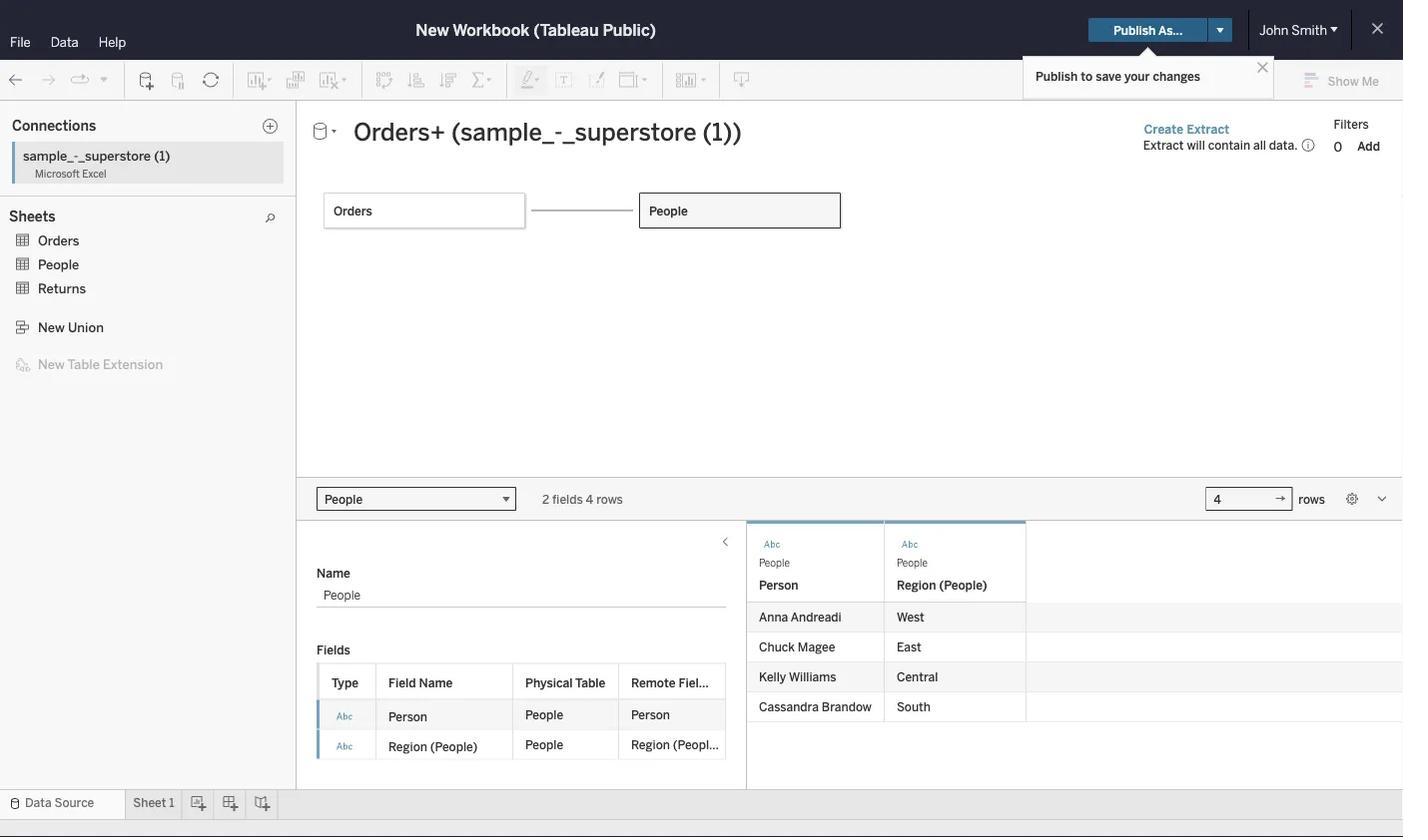 Task type: describe. For each thing, give the bounding box(es) containing it.
help
[[99, 34, 126, 50]]

add
[[1357, 139, 1380, 154]]

table for new
[[68, 357, 100, 373]]

show/hide cards image
[[675, 70, 707, 90]]

1 field from the left
[[389, 677, 416, 691]]

row containing anna andreadi
[[747, 603, 1403, 633]]

1 horizontal spatial region (people)
[[631, 738, 720, 753]]

marks
[[230, 212, 265, 226]]

as...
[[1158, 23, 1183, 37]]

replay animation image
[[98, 73, 110, 85]]

order date
[[60, 358, 122, 373]]

0 horizontal spatial region
[[389, 740, 427, 755]]

clear sheet image
[[318, 70, 350, 90]]

create
[[1144, 122, 1184, 137]]

create extract
[[1144, 122, 1230, 137]]

sample_-
[[23, 148, 78, 164]]

orders+ (sample_-_superstore (1))
[[25, 136, 219, 150]]

date
[[95, 358, 122, 373]]

customer
[[60, 316, 116, 331]]

2 horizontal spatial person
[[759, 579, 799, 593]]

0 vertical spatial data
[[51, 34, 79, 50]]

2
[[542, 492, 549, 507]]

city
[[60, 274, 83, 289]]

new table extension
[[38, 357, 163, 373]]

show me
[[1328, 74, 1379, 88]]

people region (people)
[[897, 557, 987, 593]]

people inside people person
[[759, 557, 790, 569]]

excel
[[82, 168, 107, 180]]

order id
[[60, 379, 107, 394]]

fit image
[[618, 70, 650, 90]]

source
[[54, 796, 94, 811]]

new workbook (tableau public)
[[416, 20, 656, 39]]

williams
[[789, 671, 836, 685]]

fields
[[317, 643, 350, 658]]

contain
[[1208, 138, 1250, 152]]

2 field from the left
[[679, 677, 706, 691]]

1 rows from the left
[[596, 492, 623, 507]]

new for new union
[[38, 320, 65, 336]]

people inside people region (people)
[[897, 557, 928, 569]]

john
[[1260, 22, 1289, 38]]

returns
[[38, 281, 86, 297]]

east
[[897, 641, 922, 655]]

duplicate image
[[286, 70, 306, 90]]

grid containing type
[[317, 664, 743, 775]]

to
[[1081, 69, 1093, 83]]

publish for publish to save your changes
[[1036, 69, 1078, 83]]

brandow
[[822, 701, 872, 715]]

new for new workbook (tableau public)
[[416, 20, 449, 39]]

cassandra
[[759, 701, 819, 715]]

2 fields 4 rows
[[542, 492, 623, 507]]

1 vertical spatial data
[[12, 106, 41, 122]]

smith
[[1292, 22, 1327, 38]]

people person
[[759, 557, 799, 593]]

(1))
[[199, 136, 219, 150]]

new union
[[38, 320, 104, 336]]

refresh data source image
[[201, 70, 221, 90]]

create extract link
[[1143, 121, 1231, 138]]

1 vertical spatial sheet 1
[[133, 796, 174, 811]]

new worksheet image
[[246, 70, 274, 90]]

save
[[1096, 69, 1121, 83]]

sample_-_superstore (1) microsoft excel
[[23, 148, 170, 180]]

_superstore down the collapse icon on the left
[[130, 136, 197, 150]]

show me button
[[1296, 65, 1397, 96]]

sort descending image
[[438, 70, 458, 90]]

4
[[586, 492, 593, 507]]

publish as...
[[1114, 23, 1183, 37]]

physical
[[525, 677, 573, 691]]

swap rows and columns image
[[375, 70, 395, 90]]

new for new table extension
[[38, 357, 65, 373]]

workbook
[[453, 20, 530, 39]]

anna andreadi
[[759, 611, 842, 625]]

pages
[[230, 107, 263, 121]]

publish as... button
[[1089, 18, 1208, 42]]

replay animation image
[[70, 70, 90, 90]]

public)
[[603, 20, 656, 39]]

1 horizontal spatial name
[[419, 677, 453, 691]]

new data source image
[[137, 70, 157, 90]]

show
[[1328, 74, 1359, 88]]

data.
[[1269, 138, 1298, 152]]

chuck
[[759, 641, 795, 655]]

west
[[897, 611, 925, 625]]



Task type: locate. For each thing, give the bounding box(es) containing it.
row
[[747, 603, 1403, 633], [747, 633, 1403, 663], [747, 663, 1403, 693], [747, 693, 1403, 723], [317, 701, 726, 731], [317, 731, 726, 761]]

extract will contain all data.
[[1143, 138, 1298, 152]]

0 vertical spatial new
[[416, 20, 449, 39]]

1 horizontal spatial person
[[631, 708, 670, 723]]

0 horizontal spatial sheet
[[133, 796, 166, 811]]

tables
[[18, 208, 57, 224]]

field right "remote"
[[679, 677, 706, 691]]

sheet down rows
[[397, 178, 452, 206]]

person down field name
[[389, 710, 427, 725]]

tooltip
[[277, 351, 312, 364]]

region (people) down field name
[[389, 740, 478, 755]]

central
[[897, 671, 938, 685]]

analytics
[[92, 106, 149, 122]]

id for order id
[[95, 379, 107, 394]]

extension
[[103, 357, 163, 373]]

region (people)
[[631, 738, 720, 753], [389, 740, 478, 755]]

sheets
[[9, 209, 55, 225]]

will
[[1187, 138, 1205, 152]]

grid
[[747, 521, 1403, 790], [317, 664, 743, 775]]

cassandra brandow
[[759, 701, 872, 715]]

order down order date
[[60, 379, 92, 394]]

1 horizontal spatial extract
[[1187, 122, 1230, 137]]

0
[[1334, 139, 1342, 155]]

1 vertical spatial sheet
[[133, 796, 166, 811]]

1 horizontal spatial sheet
[[397, 178, 452, 206]]

1 horizontal spatial region
[[631, 738, 670, 753]]

1 down the columns
[[456, 178, 468, 206]]

0 vertical spatial id
[[119, 316, 131, 331]]

table
[[68, 357, 100, 373], [575, 677, 606, 691]]

new left union
[[38, 320, 65, 336]]

sheet 1
[[397, 178, 468, 206], [133, 796, 174, 811]]

data source
[[25, 796, 94, 811]]

magee
[[798, 641, 835, 655]]

south
[[897, 701, 931, 715]]

size
[[284, 295, 305, 308]]

1 vertical spatial 1
[[169, 796, 174, 811]]

1 right source
[[169, 796, 174, 811]]

region (people) down the remote field name
[[631, 738, 720, 753]]

0 horizontal spatial 1
[[169, 796, 174, 811]]

region inside people region (people)
[[897, 579, 936, 593]]

columns
[[413, 106, 464, 121]]

2 horizontal spatial (people)
[[939, 579, 987, 593]]

0 horizontal spatial rows
[[596, 492, 623, 507]]

sheet 1 down rows
[[397, 178, 468, 206]]

_superstore
[[130, 136, 197, 150], [78, 148, 151, 164]]

table inside grid
[[575, 677, 606, 691]]

0 vertical spatial table
[[68, 357, 100, 373]]

union
[[68, 320, 104, 336]]

orders+
[[25, 136, 71, 150]]

format workbook image
[[586, 70, 606, 90]]

0 vertical spatial extract
[[1187, 122, 1230, 137]]

name
[[317, 566, 350, 581], [419, 677, 453, 691], [709, 677, 743, 691]]

1 horizontal spatial row group
[[747, 603, 1403, 723]]

person up anna on the right bottom of the page
[[759, 579, 799, 593]]

name up fields
[[317, 566, 350, 581]]

orders
[[334, 204, 372, 218], [51, 232, 90, 247], [38, 233, 79, 249]]

1
[[456, 178, 468, 206], [169, 796, 174, 811]]

1 vertical spatial new
[[38, 320, 65, 336]]

0 horizontal spatial table
[[68, 357, 100, 373]]

(1)
[[154, 148, 170, 164]]

0 horizontal spatial sheet 1
[[133, 796, 174, 811]]

region down field name
[[389, 740, 427, 755]]

0 horizontal spatial grid
[[317, 664, 743, 775]]

fields
[[552, 492, 583, 507]]

close image
[[1253, 58, 1272, 77]]

0 horizontal spatial name
[[317, 566, 350, 581]]

show labels image
[[554, 70, 574, 90]]

people
[[649, 204, 688, 218], [38, 257, 79, 273], [759, 557, 790, 569], [897, 557, 928, 569], [525, 708, 563, 723], [525, 738, 563, 753]]

1 vertical spatial order
[[60, 379, 92, 394]]

1 horizontal spatial publish
[[1114, 23, 1156, 37]]

row containing cassandra brandow
[[747, 693, 1403, 723]]

0 horizontal spatial publish
[[1036, 69, 1078, 83]]

person down "remote"
[[631, 708, 670, 723]]

2 order from the top
[[60, 379, 92, 394]]

new up sort descending icon
[[416, 20, 449, 39]]

highlight image
[[519, 70, 542, 90]]

(tableau
[[534, 20, 599, 39]]

anna
[[759, 611, 788, 625]]

data up replay animation icon
[[51, 34, 79, 50]]

type
[[332, 677, 359, 691]]

add button
[[1348, 137, 1389, 157]]

sort ascending image
[[406, 70, 426, 90]]

region down "remote"
[[631, 738, 670, 753]]

0 vertical spatial 1
[[456, 178, 468, 206]]

sheet 1 right source
[[133, 796, 174, 811]]

sheet
[[397, 178, 452, 206], [133, 796, 166, 811]]

_superstore up the excel
[[78, 148, 151, 164]]

0 horizontal spatial person
[[389, 710, 427, 725]]

country
[[60, 295, 106, 310]]

kelly williams
[[759, 671, 836, 685]]

table for physical
[[575, 677, 606, 691]]

order up order id
[[60, 358, 92, 373]]

1 horizontal spatial rows
[[1299, 492, 1325, 507]]

1 horizontal spatial grid
[[747, 521, 1403, 790]]

changes
[[1153, 69, 1200, 83]]

extract down the create
[[1143, 138, 1184, 152]]

Search text field
[[6, 173, 136, 197]]

pause auto updates image
[[169, 70, 189, 90]]

id down new table extension
[[95, 379, 107, 394]]

0 vertical spatial publish
[[1114, 23, 1156, 37]]

1 vertical spatial id
[[95, 379, 107, 394]]

(people) inside people region (people)
[[939, 579, 987, 593]]

name right type
[[419, 677, 453, 691]]

field
[[389, 677, 416, 691], [679, 677, 706, 691]]

(people)
[[939, 579, 987, 593], [673, 738, 720, 753], [430, 740, 478, 755]]

collapse image
[[183, 109, 195, 121]]

1 horizontal spatial sheet 1
[[397, 178, 468, 206]]

table right physical
[[575, 677, 606, 691]]

2 rows from the left
[[1299, 492, 1325, 507]]

row containing chuck magee
[[747, 633, 1403, 663]]

(sample_-
[[74, 136, 130, 150]]

_superstore inside sample_-_superstore (1) microsoft excel
[[78, 148, 151, 164]]

2 vertical spatial data
[[25, 796, 52, 811]]

row group containing anna andreadi
[[747, 603, 1403, 723]]

field name
[[389, 677, 453, 691]]

0 horizontal spatial (people)
[[430, 740, 478, 755]]

publish for publish as...
[[1114, 23, 1156, 37]]

connections
[[12, 118, 96, 134]]

field right type
[[389, 677, 416, 691]]

rows
[[596, 492, 623, 507], [1299, 492, 1325, 507]]

order for order id
[[60, 379, 92, 394]]

redo image
[[38, 70, 58, 90]]

1 horizontal spatial (people)
[[673, 738, 720, 753]]

1 vertical spatial table
[[575, 677, 606, 691]]

grid containing person
[[747, 521, 1403, 790]]

totals image
[[470, 70, 494, 90]]

1 horizontal spatial id
[[119, 316, 131, 331]]

1 vertical spatial publish
[[1036, 69, 1078, 83]]

filters
[[1334, 117, 1369, 132]]

me
[[1362, 74, 1379, 88]]

data down undo icon
[[12, 106, 41, 122]]

remote field name
[[631, 677, 743, 691]]

row group containing people
[[317, 701, 726, 761]]

name left kelly at bottom
[[709, 677, 743, 691]]

1 horizontal spatial 1
[[456, 178, 468, 206]]

john smith
[[1260, 22, 1327, 38]]

chuck magee
[[759, 641, 835, 655]]

microsoft
[[35, 168, 80, 180]]

1 horizontal spatial table
[[575, 677, 606, 691]]

remote
[[631, 677, 676, 691]]

publish to save your changes
[[1036, 69, 1200, 83]]

download image
[[732, 70, 752, 90]]

2 vertical spatial new
[[38, 357, 65, 373]]

publish left to
[[1036, 69, 1078, 83]]

1 order from the top
[[60, 358, 92, 373]]

publish
[[1114, 23, 1156, 37], [1036, 69, 1078, 83]]

0 horizontal spatial extract
[[1143, 138, 1184, 152]]

publish left as...
[[1114, 23, 1156, 37]]

0 horizontal spatial field
[[389, 677, 416, 691]]

person
[[759, 579, 799, 593], [631, 708, 670, 723], [389, 710, 427, 725]]

None text field
[[346, 117, 1125, 147], [1206, 487, 1293, 511], [346, 117, 1125, 147], [1206, 487, 1293, 511]]

order for order date
[[60, 358, 92, 373]]

data left source
[[25, 796, 52, 811]]

your
[[1124, 69, 1150, 83]]

0 vertical spatial sheet 1
[[397, 178, 468, 206]]

1 horizontal spatial field
[[679, 677, 706, 691]]

2 horizontal spatial region
[[897, 579, 936, 593]]

id
[[119, 316, 131, 331], [95, 379, 107, 394]]

category
[[60, 253, 112, 268]]

id right customer
[[119, 316, 131, 331]]

table up order id
[[68, 357, 100, 373]]

0 horizontal spatial region (people)
[[389, 740, 478, 755]]

0 horizontal spatial id
[[95, 379, 107, 394]]

new up order id
[[38, 357, 65, 373]]

publish inside button
[[1114, 23, 1156, 37]]

row group
[[747, 603, 1403, 723], [317, 701, 726, 761]]

customer id
[[60, 316, 131, 331]]

id for customer id
[[119, 316, 131, 331]]

order
[[60, 358, 92, 373], [60, 379, 92, 394]]

Name text field
[[317, 584, 726, 608]]

file
[[10, 34, 31, 50]]

kelly
[[759, 671, 786, 685]]

row containing kelly williams
[[747, 663, 1403, 693]]

1 vertical spatial extract
[[1143, 138, 1184, 152]]

data
[[51, 34, 79, 50], [12, 106, 41, 122], [25, 796, 52, 811]]

0 horizontal spatial row group
[[317, 701, 726, 761]]

0 vertical spatial sheet
[[397, 178, 452, 206]]

sheet right source
[[133, 796, 166, 811]]

andreadi
[[791, 611, 842, 625]]

region up "west"
[[897, 579, 936, 593]]

physical table
[[525, 677, 606, 691]]

0 vertical spatial order
[[60, 358, 92, 373]]

all
[[1253, 138, 1266, 152]]

rows
[[413, 140, 443, 155]]

extract up will
[[1187, 122, 1230, 137]]

2 horizontal spatial name
[[709, 677, 743, 691]]

undo image
[[6, 70, 26, 90]]



Task type: vqa. For each thing, say whether or not it's contained in the screenshot.


